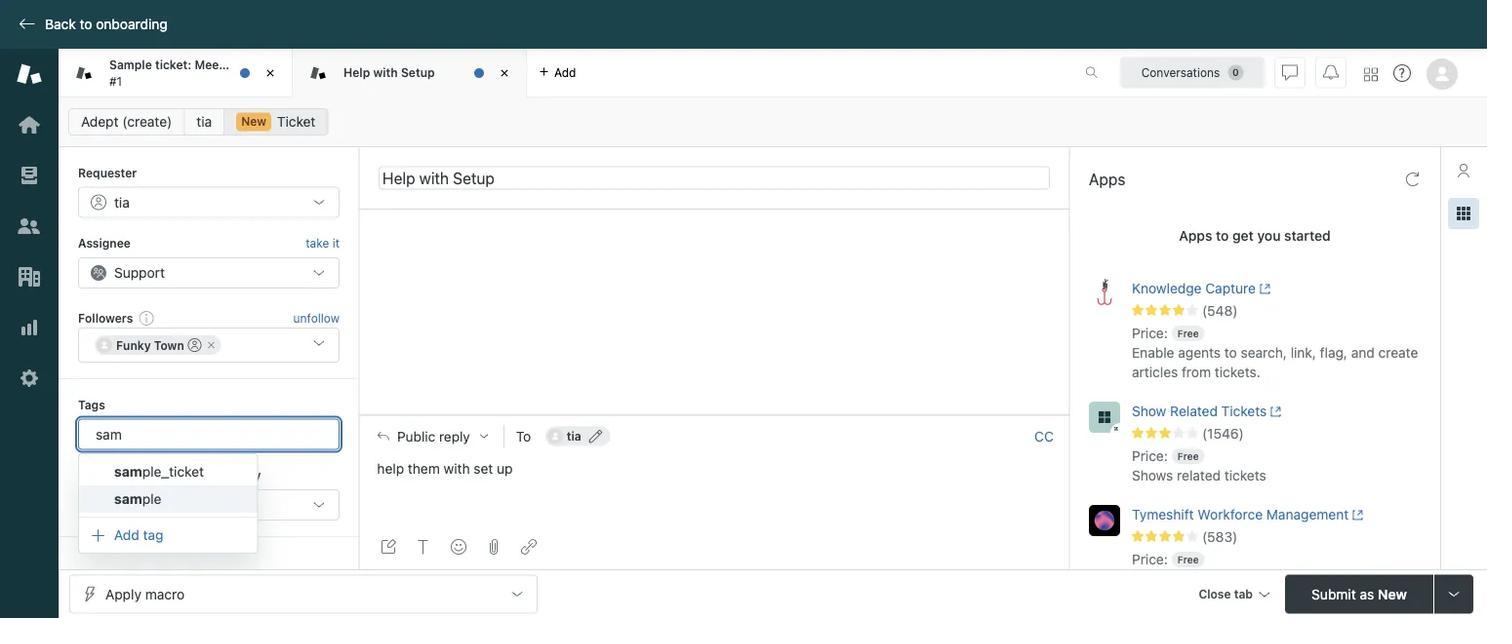 Task type: vqa. For each thing, say whether or not it's contained in the screenshot.
the 'Show Related Tickets' link
yes



Task type: locate. For each thing, give the bounding box(es) containing it.
close tab
[[1199, 588, 1254, 602]]

Subject field
[[379, 166, 1050, 190]]

1 vertical spatial free
[[1178, 451, 1199, 462]]

(opens in a new tab) image inside 'tymeshift workforce management' link
[[1349, 510, 1364, 521]]

3 free from the top
[[1178, 554, 1199, 566]]

1 vertical spatial apps
[[1180, 228, 1213, 244]]

4 stars. 548 reviews. element
[[1132, 303, 1429, 320]]

views image
[[17, 163, 42, 188]]

to
[[516, 428, 531, 445]]

zendesk products image
[[1365, 68, 1379, 82]]

edit user image
[[589, 430, 603, 444]]

Tags field
[[93, 425, 321, 445]]

add
[[114, 528, 139, 544]]

tickets.
[[1215, 365, 1261, 381]]

help them with set up
[[377, 461, 513, 477]]

2 vertical spatial (opens in a new tab) image
[[1349, 510, 1364, 521]]

ple_ticket
[[142, 464, 204, 481]]

0 vertical spatial and
[[1352, 345, 1375, 361]]

2 free from the top
[[1178, 451, 1199, 462]]

forecasting,
[[1132, 591, 1207, 607]]

0 horizontal spatial new
[[241, 115, 267, 128]]

assignee
[[78, 237, 131, 250]]

free up agents
[[1178, 328, 1199, 339]]

1 vertical spatial (opens in a new tab) image
[[1267, 406, 1282, 418]]

1 sam from the top
[[114, 464, 142, 481]]

tia right ecaterina.marinescu@adept.ai "image" on the left of page
[[567, 430, 582, 444]]

2 vertical spatial to
[[1225, 345, 1238, 361]]

adept
[[81, 114, 119, 130]]

and right flag, in the right bottom of the page
[[1352, 345, 1375, 361]]

tia down requester
[[114, 194, 130, 210]]

price: up modern
[[1132, 552, 1168, 568]]

0 vertical spatial to
[[80, 16, 92, 32]]

funky town option
[[95, 336, 221, 356]]

zendesk support image
[[17, 62, 42, 87]]

tymeshift workforce management image
[[1090, 506, 1121, 537]]

management
[[1267, 507, 1349, 523]]

(opens in a new tab) image
[[1256, 283, 1271, 295], [1267, 406, 1282, 418], [1349, 510, 1364, 521]]

apply macro
[[105, 587, 185, 603]]

1 vertical spatial and
[[1273, 591, 1296, 607]]

time
[[1329, 591, 1356, 607]]

knowledge
[[1132, 281, 1202, 297]]

price: for enable
[[1132, 326, 1168, 342]]

0 vertical spatial tia
[[197, 114, 212, 130]]

1 horizontal spatial tia
[[197, 114, 212, 130]]

workforce
[[1198, 507, 1263, 523]]

1 vertical spatial sam
[[114, 492, 142, 508]]

with up close tab
[[1221, 572, 1247, 588]]

adept (create)
[[81, 114, 172, 130]]

ticket:
[[155, 58, 192, 72]]

2 sam from the top
[[114, 492, 142, 508]]

tia
[[197, 114, 212, 130], [114, 194, 130, 210], [567, 430, 582, 444]]

2 vertical spatial free
[[1178, 554, 1199, 566]]

from
[[1182, 365, 1212, 381]]

price: up shows
[[1132, 449, 1168, 465]]

(1546)
[[1203, 426, 1245, 442]]

apps
[[1090, 170, 1126, 189], [1180, 228, 1213, 244]]

(opens in a new tab) image for show related tickets
[[1267, 406, 1282, 418]]

tab
[[59, 49, 293, 98]]

price: inside price: free shows related tickets
[[1132, 449, 1168, 465]]

ecaterina.marinescu@adept.ai image
[[547, 429, 563, 445]]

free for related
[[1178, 451, 1199, 462]]

add attachment image
[[486, 540, 502, 556]]

knowledge capture
[[1132, 281, 1256, 297]]

0 vertical spatial free
[[1178, 328, 1199, 339]]

apps image
[[1457, 206, 1472, 222]]

with inside tab
[[373, 66, 398, 79]]

1 horizontal spatial and
[[1352, 345, 1375, 361]]

1 horizontal spatial with
[[444, 461, 470, 477]]

(opens in a new tab) image up 4 stars. 548 reviews. "element"
[[1256, 283, 1271, 295]]

0 vertical spatial apps
[[1090, 170, 1126, 189]]

tab
[[1235, 588, 1254, 602]]

2 vertical spatial price:
[[1132, 552, 1168, 568]]

help
[[344, 66, 370, 79]]

to for get
[[1216, 228, 1230, 244]]

0 vertical spatial new
[[241, 115, 267, 128]]

0 horizontal spatial tia
[[114, 194, 130, 210]]

back
[[45, 16, 76, 32]]

meet
[[195, 58, 224, 72]]

1 vertical spatial with
[[444, 461, 470, 477]]

free inside price: free shows related tickets
[[1178, 451, 1199, 462]]

unfollow button
[[293, 309, 340, 327]]

1 horizontal spatial new
[[1379, 587, 1408, 603]]

funky
[[116, 339, 151, 353]]

priority
[[219, 469, 261, 483]]

free inside price: free modern wfm with fast scheduling, forecasting, reporting and real-time analytics.
[[1178, 554, 1199, 566]]

take
[[306, 237, 329, 250]]

minimize composer image
[[707, 407, 722, 423]]

close image
[[495, 63, 515, 83]]

apps to get you started
[[1180, 228, 1331, 244]]

notifications image
[[1324, 65, 1339, 81]]

-
[[91, 497, 97, 514]]

2 horizontal spatial with
[[1221, 572, 1247, 588]]

scheduling,
[[1279, 572, 1351, 588]]

free up related
[[1178, 451, 1199, 462]]

free inside price: free enable agents to search, link, flag, and create articles from tickets.
[[1178, 328, 1199, 339]]

new right as on the right
[[1379, 587, 1408, 603]]

3 price: from the top
[[1132, 552, 1168, 568]]

with
[[373, 66, 398, 79], [444, 461, 470, 477], [1221, 572, 1247, 588]]

them
[[408, 461, 440, 477]]

0 vertical spatial price:
[[1132, 326, 1168, 342]]

2 horizontal spatial tia
[[567, 430, 582, 444]]

take it
[[306, 237, 340, 250]]

sam right -
[[114, 492, 142, 508]]

modern
[[1132, 572, 1181, 588]]

to inside price: free enable agents to search, link, flag, and create articles from tickets.
[[1225, 345, 1238, 361]]

tab containing sample ticket: meet the ticket
[[59, 49, 293, 98]]

ticket
[[277, 114, 316, 130]]

tia for to
[[567, 430, 582, 444]]

1 horizontal spatial apps
[[1180, 228, 1213, 244]]

1 free from the top
[[1178, 328, 1199, 339]]

apply
[[105, 587, 141, 603]]

close
[[1199, 588, 1232, 602]]

draft mode image
[[381, 540, 396, 556]]

get
[[1233, 228, 1254, 244]]

(opens in a new tab) image inside knowledge capture link
[[1256, 283, 1271, 295]]

1 vertical spatial tia
[[114, 194, 130, 210]]

with right "help"
[[373, 66, 398, 79]]

(548)
[[1203, 303, 1238, 319]]

2 vertical spatial with
[[1221, 572, 1247, 588]]

0 horizontal spatial and
[[1273, 591, 1296, 607]]

price: inside price: free modern wfm with fast scheduling, forecasting, reporting and real-time analytics.
[[1132, 552, 1168, 568]]

(opens in a new tab) image up scheduling,
[[1349, 510, 1364, 521]]

and down fast
[[1273, 591, 1296, 607]]

zendesk image
[[0, 617, 59, 619]]

info on adding followers image
[[139, 310, 154, 326]]

get help image
[[1394, 64, 1412, 82]]

0 horizontal spatial apps
[[1090, 170, 1126, 189]]

1 vertical spatial to
[[1216, 228, 1230, 244]]

0 vertical spatial with
[[373, 66, 398, 79]]

sam for ple_ticket
[[114, 464, 142, 481]]

price: free enable agents to search, link, flag, and create articles from tickets.
[[1132, 326, 1419, 381]]

1 vertical spatial new
[[1379, 587, 1408, 603]]

price:
[[1132, 326, 1168, 342], [1132, 449, 1168, 465], [1132, 552, 1168, 568]]

add
[[555, 66, 576, 80]]

0 vertical spatial sam
[[114, 464, 142, 481]]

flag,
[[1321, 345, 1348, 361]]

tymeshift
[[1132, 507, 1195, 523]]

1 price: from the top
[[1132, 326, 1168, 342]]

show related tickets image
[[1090, 402, 1121, 433]]

main element
[[0, 49, 59, 619]]

0 horizontal spatial with
[[373, 66, 398, 79]]

with left set
[[444, 461, 470, 477]]

Public reply composer text field
[[369, 457, 1061, 498]]

free up wfm
[[1178, 554, 1199, 566]]

submit as new
[[1312, 587, 1408, 603]]

new left the "ticket"
[[241, 115, 267, 128]]

0 vertical spatial (opens in a new tab) image
[[1256, 283, 1271, 295]]

1 vertical spatial price:
[[1132, 449, 1168, 465]]

2 price: from the top
[[1132, 449, 1168, 465]]

tia inside requester element
[[114, 194, 130, 210]]

apps for apps
[[1090, 170, 1126, 189]]

2 vertical spatial tia
[[567, 430, 582, 444]]

back to onboarding
[[45, 16, 168, 32]]

with inside public reply composer text field
[[444, 461, 470, 477]]

sam
[[114, 464, 142, 481], [114, 492, 142, 508]]

price: inside price: free enable agents to search, link, flag, and create articles from tickets.
[[1132, 326, 1168, 342]]

(opens in a new tab) image inside show related tickets link
[[1267, 406, 1282, 418]]

- button
[[78, 490, 199, 521]]

as
[[1360, 587, 1375, 603]]

sam up sam ple
[[114, 464, 142, 481]]

add tag option
[[79, 523, 257, 550]]

knowledge capture image
[[1090, 279, 1121, 310]]

organizations image
[[17, 265, 42, 290]]

reporting
[[1211, 591, 1269, 607]]

and
[[1352, 345, 1375, 361], [1273, 591, 1296, 607]]

to right back
[[80, 16, 92, 32]]

reply
[[439, 428, 470, 445]]

tia down sample ticket: meet the ticket #1
[[197, 114, 212, 130]]

3 stars. 1546 reviews. element
[[1132, 426, 1429, 443]]

format text image
[[416, 540, 432, 556]]

(opens in a new tab) image up 3 stars. 1546 reviews. element
[[1267, 406, 1282, 418]]

to up tickets.
[[1225, 345, 1238, 361]]

get started image
[[17, 112, 42, 138]]

price: up enable
[[1132, 326, 1168, 342]]

to left 'get'
[[1216, 228, 1230, 244]]

tabs tab list
[[59, 49, 1065, 98]]



Task type: describe. For each thing, give the bounding box(es) containing it.
4 stars. 583 reviews. element
[[1132, 529, 1429, 547]]

public reply
[[397, 428, 470, 445]]

tia inside secondary 'element'
[[197, 114, 212, 130]]

type
[[78, 469, 106, 483]]

tymeshift workforce management link
[[1132, 506, 1394, 529]]

it
[[333, 237, 340, 250]]

conversations
[[1142, 66, 1221, 80]]

apps for apps to get you started
[[1180, 228, 1213, 244]]

up
[[497, 461, 513, 477]]

user is an agent image
[[188, 339, 202, 353]]

close image
[[261, 63, 280, 83]]

shows
[[1132, 468, 1174, 484]]

followers element
[[78, 328, 340, 363]]

tags list box
[[78, 454, 258, 555]]

tia for requester
[[114, 194, 130, 210]]

help
[[377, 461, 404, 477]]

public reply button
[[360, 416, 504, 457]]

show related tickets link
[[1132, 402, 1394, 426]]

tymeshift workforce management
[[1132, 507, 1349, 523]]

set
[[474, 461, 493, 477]]

cc button
[[1035, 428, 1054, 446]]

search,
[[1241, 345, 1288, 361]]

add tag
[[114, 528, 163, 544]]

customer context image
[[1457, 163, 1472, 179]]

tag
[[143, 528, 163, 544]]

support
[[114, 265, 165, 281]]

show related tickets
[[1132, 404, 1267, 420]]

submit
[[1312, 587, 1357, 603]]

knowledge capture link
[[1132, 279, 1394, 303]]

and inside price: free modern wfm with fast scheduling, forecasting, reporting and real-time analytics.
[[1273, 591, 1296, 607]]

requester element
[[78, 187, 340, 218]]

to for onboarding
[[80, 16, 92, 32]]

assignee element
[[78, 258, 340, 289]]

#1
[[109, 74, 122, 88]]

sample
[[109, 58, 152, 72]]

followers
[[78, 311, 133, 325]]

funkytownclown1@gmail.com image
[[97, 338, 112, 354]]

conversations button
[[1121, 57, 1265, 88]]

enable
[[1132, 345, 1175, 361]]

customers image
[[17, 214, 42, 239]]

(create)
[[122, 114, 172, 130]]

displays possible ticket submission types image
[[1447, 587, 1462, 603]]

(opens in a new tab) image for knowledge capture
[[1256, 283, 1271, 295]]

reporting image
[[17, 315, 42, 341]]

(opens in a new tab) image for tymeshift workforce management
[[1349, 510, 1364, 521]]

sam ple
[[114, 492, 161, 508]]

price: for shows
[[1132, 449, 1168, 465]]

tickets
[[1222, 404, 1267, 420]]

ple
[[142, 492, 161, 508]]

macro
[[145, 587, 185, 603]]

you
[[1258, 228, 1281, 244]]

add link (cmd k) image
[[521, 540, 537, 556]]

capture
[[1206, 281, 1256, 297]]

unfollow
[[293, 311, 340, 325]]

requester
[[78, 166, 137, 180]]

back to onboarding link
[[0, 16, 177, 33]]

add button
[[527, 49, 588, 97]]

public
[[397, 428, 436, 445]]

and inside price: free enable agents to search, link, flag, and create articles from tickets.
[[1352, 345, 1375, 361]]

sam for ple
[[114, 492, 142, 508]]

wfm
[[1185, 572, 1217, 588]]

fast
[[1251, 572, 1275, 588]]

admin image
[[17, 366, 42, 391]]

started
[[1285, 228, 1331, 244]]

onboarding
[[96, 16, 168, 32]]

price: for modern
[[1132, 552, 1168, 568]]

free for agents
[[1178, 328, 1199, 339]]

free for wfm
[[1178, 554, 1199, 566]]

setup
[[401, 66, 435, 79]]

related
[[1171, 404, 1218, 420]]

agents
[[1179, 345, 1221, 361]]

related
[[1178, 468, 1221, 484]]

town
[[154, 339, 184, 353]]

button displays agent's chat status as invisible. image
[[1283, 65, 1298, 81]]

tia link
[[184, 108, 225, 136]]

price: free shows related tickets
[[1132, 449, 1267, 484]]

articles
[[1132, 365, 1179, 381]]

tickets
[[1225, 468, 1267, 484]]

price: free modern wfm with fast scheduling, forecasting, reporting and real-time analytics.
[[1132, 552, 1420, 607]]

(583)
[[1203, 530, 1238, 546]]

help with setup tab
[[293, 49, 527, 98]]

tags
[[78, 399, 105, 412]]

ticket
[[249, 58, 281, 72]]

the
[[227, 58, 245, 72]]

take it button
[[306, 234, 340, 254]]

secondary element
[[59, 103, 1488, 142]]

new inside secondary 'element'
[[241, 115, 267, 128]]

show
[[1132, 404, 1167, 420]]

create
[[1379, 345, 1419, 361]]

with inside price: free modern wfm with fast scheduling, forecasting, reporting and real-time analytics.
[[1221, 572, 1247, 588]]

sam ple_ticket
[[114, 464, 204, 481]]

sample ticket: meet the ticket #1
[[109, 58, 281, 88]]

close tab button
[[1190, 576, 1278, 618]]

funky town
[[116, 339, 184, 353]]

cc
[[1035, 428, 1054, 445]]

remove image
[[206, 340, 217, 352]]

insert emojis image
[[451, 540, 467, 556]]

adept (create) button
[[68, 108, 185, 136]]



